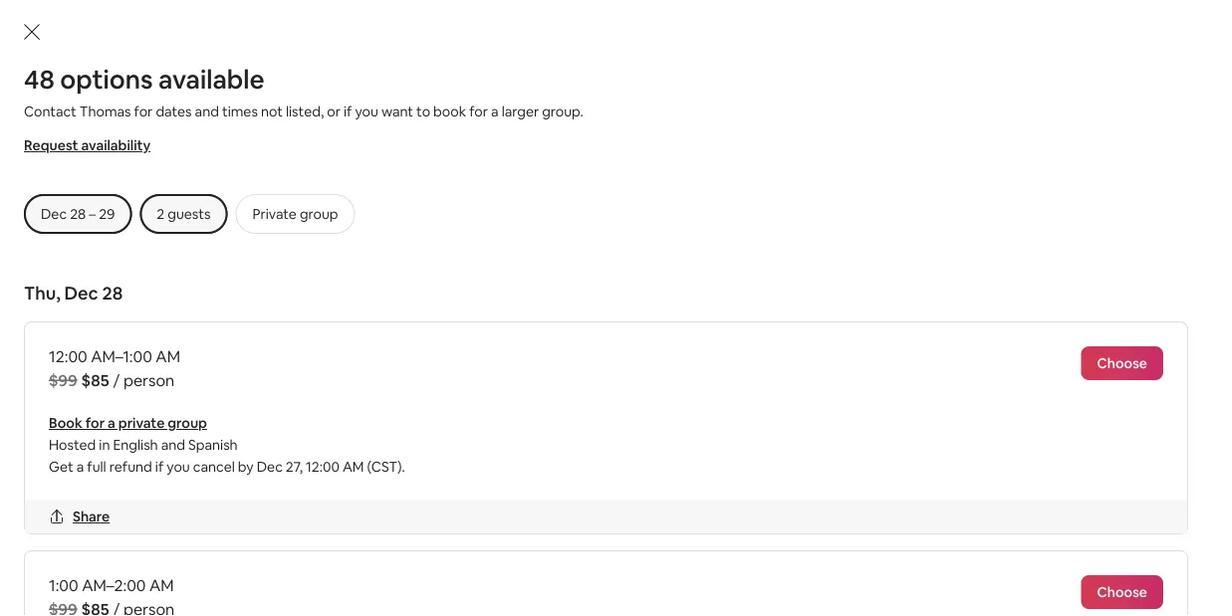 Task type: locate. For each thing, give the bounding box(es) containing it.
thu,
[[24, 282, 60, 305], [105, 329, 137, 350]]

$99 up "hosted"
[[49, 370, 77, 391]]

12:00 am–1:00 am $99 $85 / person
[[49, 346, 180, 391]]

show left more on the left of page
[[104, 571, 145, 591]]

options
[[60, 63, 153, 96]]

1 horizontal spatial person
[[179, 428, 230, 449]]

and inside book for a private group hosted in english and spanish get a full refund if you cancel by dec 27, 12:00 am (cst).
[[161, 437, 185, 454]]

$85
[[81, 370, 109, 391], [137, 428, 165, 449]]

am–2:00
[[82, 576, 146, 596]]

dates for available
[[313, 226, 371, 254]]

if right refund
[[155, 458, 164, 476]]

2 vertical spatial dates
[[191, 571, 233, 591]]

show more dates
[[104, 571, 233, 591]]

person up cancel
[[179, 428, 230, 449]]

1 horizontal spatial $99
[[105, 428, 133, 449]]

0 horizontal spatial and
[[161, 437, 185, 454]]

$99 $85 / person
[[105, 428, 230, 449]]

dates
[[156, 103, 192, 121], [313, 226, 371, 254], [191, 571, 233, 591]]

available
[[158, 63, 265, 96], [219, 226, 309, 254]]

you
[[355, 103, 379, 121], [167, 458, 190, 476]]

am up spanish
[[198, 354, 220, 372]]

group
[[24, 194, 1189, 250]]

if
[[344, 103, 352, 121], [155, 458, 164, 476]]

for right "book"
[[470, 103, 488, 121]]

person
[[123, 370, 175, 391], [179, 428, 230, 449]]

2 vertical spatial group
[[168, 415, 207, 433]]

1 horizontal spatial 28
[[102, 282, 123, 305]]

larger
[[502, 103, 539, 121]]

0 horizontal spatial 28
[[70, 205, 86, 223]]

12:00
[[49, 346, 87, 367], [105, 354, 138, 372], [306, 458, 340, 476]]

/ right english
[[169, 428, 176, 449]]

1 vertical spatial thu,
[[105, 329, 137, 350]]

0 horizontal spatial thu,
[[24, 282, 60, 305]]

1 vertical spatial dates
[[313, 226, 371, 254]]

1 vertical spatial person
[[179, 428, 230, 449]]

0 vertical spatial person
[[123, 370, 175, 391]]

group right private
[[300, 205, 338, 223]]

thu, down 'thu, dec 28'
[[105, 329, 137, 350]]

thu, down dec 28 – 29
[[24, 282, 60, 305]]

a left larger
[[491, 103, 499, 121]]

2 horizontal spatial 12:00
[[306, 458, 340, 476]]

0 vertical spatial /
[[113, 370, 120, 391]]

48 options available
[[24, 63, 265, 96]]

book for a private group link
[[105, 376, 263, 394], [49, 415, 207, 433]]

0 vertical spatial $99
[[49, 370, 77, 391]]

dates down private group
[[313, 226, 371, 254]]

am inside 12:00 am–1:00 am $99 $85 / person
[[156, 346, 180, 367]]

show for show all 77 reviews
[[104, 96, 145, 117]]

thu, for thu, dec 28
[[24, 282, 60, 305]]

share button
[[41, 500, 118, 534]]

1 horizontal spatial and
[[195, 103, 219, 121]]

0 vertical spatial group
[[300, 205, 338, 223]]

group up book for a private group hosted in english and spanish get a full refund if you cancel by dec 27, 12:00 am (cst).
[[224, 376, 263, 394]]

private
[[174, 376, 221, 394], [118, 415, 165, 433]]

12:00 right the 27,
[[306, 458, 340, 476]]

1 horizontal spatial you
[[355, 103, 379, 121]]

book inside book for a private group hosted in english and spanish get a full refund if you cancel by dec 27, 12:00 am (cst).
[[49, 415, 82, 433]]

a up '$99 $85 / person'
[[164, 376, 171, 394]]

group up spanish
[[168, 415, 207, 433]]

1 vertical spatial and
[[161, 437, 185, 454]]

am left (cst).
[[343, 458, 364, 476]]

person up '$99 $85 / person'
[[123, 370, 175, 391]]

book up english
[[105, 376, 138, 394]]

request
[[24, 137, 78, 154]]

2 show from the top
[[104, 571, 145, 591]]

you down '$99 $85 / person'
[[167, 458, 190, 476]]

private group button
[[236, 194, 355, 234]]

list item
[[72, 0, 517, 83]]

1 vertical spatial group
[[224, 376, 263, 394]]

$99
[[49, 370, 77, 391], [105, 428, 133, 449]]

show more dates link
[[80, 557, 257, 605]]

2 guests button
[[140, 194, 228, 234]]

1 vertical spatial available
[[219, 226, 309, 254]]

/ up english
[[113, 370, 120, 391]]

spanish
[[188, 437, 238, 454]]

1 show from the top
[[104, 96, 145, 117]]

am–1:00 up '$99 $85 / person'
[[141, 354, 195, 372]]

book for a private group link up '$99 $85 / person'
[[105, 376, 263, 394]]

1 vertical spatial /
[[169, 428, 176, 449]]

0 vertical spatial available
[[158, 63, 265, 96]]

private up english
[[118, 415, 165, 433]]

share
[[73, 508, 110, 526]]

dec inside dec 28 – 29 dropdown button
[[41, 205, 67, 223]]

for
[[134, 103, 153, 121], [470, 103, 488, 121], [141, 376, 161, 394], [85, 415, 105, 433]]

28 inside 'thu, dec 28 12:00 am–1:00 am book for a private group'
[[174, 329, 193, 350]]

0 horizontal spatial private
[[118, 415, 165, 433]]

1 horizontal spatial /
[[169, 428, 176, 449]]

1 horizontal spatial $85
[[137, 428, 165, 449]]

0 vertical spatial $85
[[81, 370, 109, 391]]

if inside book for a private group hosted in english and spanish get a full refund if you cancel by dec 27, 12:00 am (cst).
[[155, 458, 164, 476]]

1 vertical spatial private
[[118, 415, 165, 433]]

0 vertical spatial thu,
[[24, 282, 60, 305]]

for up in
[[85, 415, 105, 433]]

28
[[70, 205, 86, 223], [102, 282, 123, 305], [174, 329, 193, 350]]

1:00
[[49, 576, 78, 596]]

28 for thu, dec 28
[[102, 282, 123, 305]]

2 horizontal spatial group
[[300, 205, 338, 223]]

book inside 'thu, dec 28 12:00 am–1:00 am book for a private group'
[[105, 376, 138, 394]]

$85 up in
[[81, 370, 109, 391]]

1 vertical spatial if
[[155, 458, 164, 476]]

0 vertical spatial book
[[105, 376, 138, 394]]

28 inside dropdown button
[[70, 205, 86, 223]]

dec
[[41, 205, 67, 223], [64, 282, 98, 305], [141, 329, 171, 350], [257, 458, 283, 476]]

available down private
[[219, 226, 309, 254]]

show
[[104, 96, 145, 117], [104, 571, 145, 591]]

0 horizontal spatial book
[[49, 415, 82, 433]]

1 horizontal spatial if
[[344, 103, 352, 121]]

if right the or
[[344, 103, 352, 121]]

get
[[49, 458, 73, 476]]

am–1:00
[[91, 346, 152, 367], [141, 354, 195, 372]]

1 vertical spatial book
[[49, 415, 82, 433]]

show all 77 reviews link
[[80, 83, 271, 131]]

private inside book for a private group hosted in english and spanish get a full refund if you cancel by dec 27, 12:00 am (cst).
[[118, 415, 165, 433]]

1 horizontal spatial group
[[224, 376, 263, 394]]

private group
[[253, 205, 338, 223]]

$99 up refund
[[105, 428, 133, 449]]

0 vertical spatial you
[[355, 103, 379, 121]]

for up '$99 $85 / person'
[[141, 376, 161, 394]]

book for a private group link up english
[[49, 415, 207, 433]]

dates down 48 options available
[[156, 103, 192, 121]]

am up '$99 $85 / person'
[[156, 346, 180, 367]]

dec up '$99 $85 / person'
[[141, 329, 171, 350]]

thomas
[[80, 103, 131, 121]]

12:00 down 'thu, dec 28'
[[49, 346, 87, 367]]

am–1:00 down 'thu, dec 28'
[[91, 346, 152, 367]]

0 horizontal spatial group
[[168, 415, 207, 433]]

dec left –
[[41, 205, 67, 223]]

2 vertical spatial 28
[[174, 329, 193, 350]]

private up '$99 $85 / person'
[[174, 376, 221, 394]]

0 vertical spatial show
[[104, 96, 145, 117]]

1 vertical spatial show
[[104, 571, 145, 591]]

0 vertical spatial private
[[174, 376, 221, 394]]

1 vertical spatial you
[[167, 458, 190, 476]]

a
[[491, 103, 499, 121], [164, 376, 171, 394], [108, 415, 115, 433], [76, 458, 84, 476]]

dates right more on the left of page
[[191, 571, 233, 591]]

0 vertical spatial dates
[[156, 103, 192, 121]]

thu, inside 'thu, dec 28 12:00 am–1:00 am book for a private group'
[[105, 329, 137, 350]]

0 horizontal spatial $99
[[49, 370, 77, 391]]

in
[[99, 437, 110, 454]]

a left 'full'
[[76, 458, 84, 476]]

thu, dec 28 12:00 am–1:00 am book for a private group
[[105, 329, 263, 394]]

and
[[195, 103, 219, 121], [161, 437, 185, 454]]

0 horizontal spatial you
[[167, 458, 190, 476]]

1 horizontal spatial 12:00
[[105, 354, 138, 372]]

1 horizontal spatial thu,
[[105, 329, 137, 350]]

12:00 inside 12:00 am–1:00 am $99 $85 / person
[[49, 346, 87, 367]]

request availability
[[24, 137, 151, 154]]

1 vertical spatial $85
[[137, 428, 165, 449]]

you left want
[[355, 103, 379, 121]]

book
[[105, 376, 138, 394], [49, 415, 82, 433]]

available up reviews
[[158, 63, 265, 96]]

/
[[113, 370, 120, 391], [169, 428, 176, 449]]

2 horizontal spatial 28
[[174, 329, 193, 350]]

more
[[148, 571, 188, 591]]

0 horizontal spatial 12:00
[[49, 346, 87, 367]]

0 vertical spatial 28
[[70, 205, 86, 223]]

0 horizontal spatial person
[[123, 370, 175, 391]]

12:00 up english
[[105, 354, 138, 372]]

am
[[156, 346, 180, 367], [198, 354, 220, 372], [343, 458, 364, 476], [150, 576, 174, 596]]

1 vertical spatial book for a private group link
[[49, 415, 207, 433]]

or
[[327, 103, 341, 121]]

and right 77
[[195, 103, 219, 121]]

1 horizontal spatial private
[[174, 376, 221, 394]]

$85 up refund
[[137, 428, 165, 449]]

0 horizontal spatial $85
[[81, 370, 109, 391]]

1 vertical spatial $99
[[105, 428, 133, 449]]

book up "hosted"
[[49, 415, 82, 433]]

show left all
[[104, 96, 145, 117]]

0 horizontal spatial if
[[155, 458, 164, 476]]

group
[[300, 205, 338, 223], [224, 376, 263, 394], [168, 415, 207, 433]]

group.
[[542, 103, 584, 121]]

0 horizontal spatial /
[[113, 370, 120, 391]]

am inside book for a private group hosted in english and spanish get a full refund if you cancel by dec 27, 12:00 am (cst).
[[343, 458, 364, 476]]

group inside 'thu, dec 28 12:00 am–1:00 am book for a private group'
[[224, 376, 263, 394]]

dec right by
[[257, 458, 283, 476]]

1 horizontal spatial book
[[105, 376, 138, 394]]

12:00 inside 'thu, dec 28 12:00 am–1:00 am book for a private group'
[[105, 354, 138, 372]]

english
[[113, 437, 158, 454]]

cancel
[[193, 458, 235, 476]]

times
[[222, 103, 258, 121]]

1 vertical spatial 28
[[102, 282, 123, 305]]

29
[[99, 205, 115, 223]]

and right english
[[161, 437, 185, 454]]



Task type: vqa. For each thing, say whether or not it's contained in the screenshot.
"English (US)" button
no



Task type: describe. For each thing, give the bounding box(es) containing it.
thu, dec 28
[[24, 282, 123, 305]]

thu, for thu, dec 28 12:00 am–1:00 am book for a private group
[[105, 329, 137, 350]]

available for from
[[219, 226, 309, 254]]

contact thomas for dates and times not listed, or if you want to book for a larger group.
[[24, 103, 584, 121]]

group inside book for a private group hosted in english and spanish get a full refund if you cancel by dec 27, 12:00 am (cst).
[[168, 415, 207, 433]]

from
[[164, 226, 214, 254]]

all
[[148, 96, 165, 117]]

dec inside book for a private group hosted in english and spanish get a full refund if you cancel by dec 27, 12:00 am (cst).
[[257, 458, 283, 476]]

choose
[[80, 226, 159, 254]]

book
[[434, 103, 467, 121]]

dec inside 'thu, dec 28 12:00 am–1:00 am book for a private group'
[[141, 329, 171, 350]]

0 vertical spatial and
[[195, 103, 219, 121]]

27,
[[286, 458, 303, 476]]

–
[[89, 205, 96, 223]]

dec 28 – 29 button
[[24, 194, 132, 234]]

full
[[87, 458, 106, 476]]

2
[[157, 205, 165, 223]]

by
[[238, 458, 254, 476]]

0 vertical spatial book for a private group link
[[105, 376, 263, 394]]

want
[[382, 103, 414, 121]]

show all 77 reviews
[[104, 96, 247, 117]]

28 for thu, dec 28 12:00 am–1:00 am book for a private group
[[174, 329, 193, 350]]

guests
[[168, 205, 211, 223]]

48
[[24, 63, 55, 96]]

show for show more dates
[[104, 571, 145, 591]]

for inside book for a private group hosted in english and spanish get a full refund if you cancel by dec 27, 12:00 am (cst).
[[85, 415, 105, 433]]

contact
[[24, 103, 77, 121]]

person inside 12:00 am–1:00 am $99 $85 / person
[[123, 370, 175, 391]]

/ inside 12:00 am–1:00 am $99 $85 / person
[[113, 370, 120, 391]]

2 guests
[[157, 205, 211, 223]]

group containing dec 28 – 29
[[24, 194, 1189, 250]]

to
[[417, 103, 431, 121]]

choose from available dates
[[80, 226, 371, 254]]

available for options
[[158, 63, 265, 96]]

dates for for
[[156, 103, 192, 121]]

am inside 'thu, dec 28 12:00 am–1:00 am book for a private group'
[[198, 354, 220, 372]]

you inside book for a private group hosted in english and spanish get a full refund if you cancel by dec 27, 12:00 am (cst).
[[167, 458, 190, 476]]

not
[[261, 103, 283, 121]]

dec down the choose
[[64, 282, 98, 305]]

am–1:00 inside 'thu, dec 28 12:00 am–1:00 am book for a private group'
[[141, 354, 195, 372]]

77
[[168, 96, 186, 117]]

group inside dropdown button
[[300, 205, 338, 223]]

a up in
[[108, 415, 115, 433]]

dec 28 – 29
[[41, 205, 115, 223]]

0 vertical spatial if
[[344, 103, 352, 121]]

$99 inside 12:00 am–1:00 am $99 $85 / person
[[49, 370, 77, 391]]

am–1:00 inside 12:00 am–1:00 am $99 $85 / person
[[91, 346, 152, 367]]

$85 inside 12:00 am–1:00 am $99 $85 / person
[[81, 370, 109, 391]]

reviews
[[189, 96, 247, 117]]

private
[[253, 205, 297, 223]]

refund
[[109, 458, 152, 476]]

12:00 inside book for a private group hosted in english and spanish get a full refund if you cancel by dec 27, 12:00 am (cst).
[[306, 458, 340, 476]]

listed,
[[286, 103, 324, 121]]

request availability link
[[24, 137, 151, 154]]

(cst).
[[367, 458, 406, 476]]

a inside 'thu, dec 28 12:00 am–1:00 am book for a private group'
[[164, 376, 171, 394]]

am right am–2:00
[[150, 576, 174, 596]]

for inside 'thu, dec 28 12:00 am–1:00 am book for a private group'
[[141, 376, 161, 394]]

availability
[[81, 137, 151, 154]]

for down 48 options available
[[134, 103, 153, 121]]

hosted
[[49, 437, 96, 454]]

book for a private group hosted in english and spanish get a full refund if you cancel by dec 27, 12:00 am (cst).
[[49, 415, 406, 476]]

1:00 am–2:00 am
[[49, 576, 174, 596]]

private inside 'thu, dec 28 12:00 am–1:00 am book for a private group'
[[174, 376, 221, 394]]



